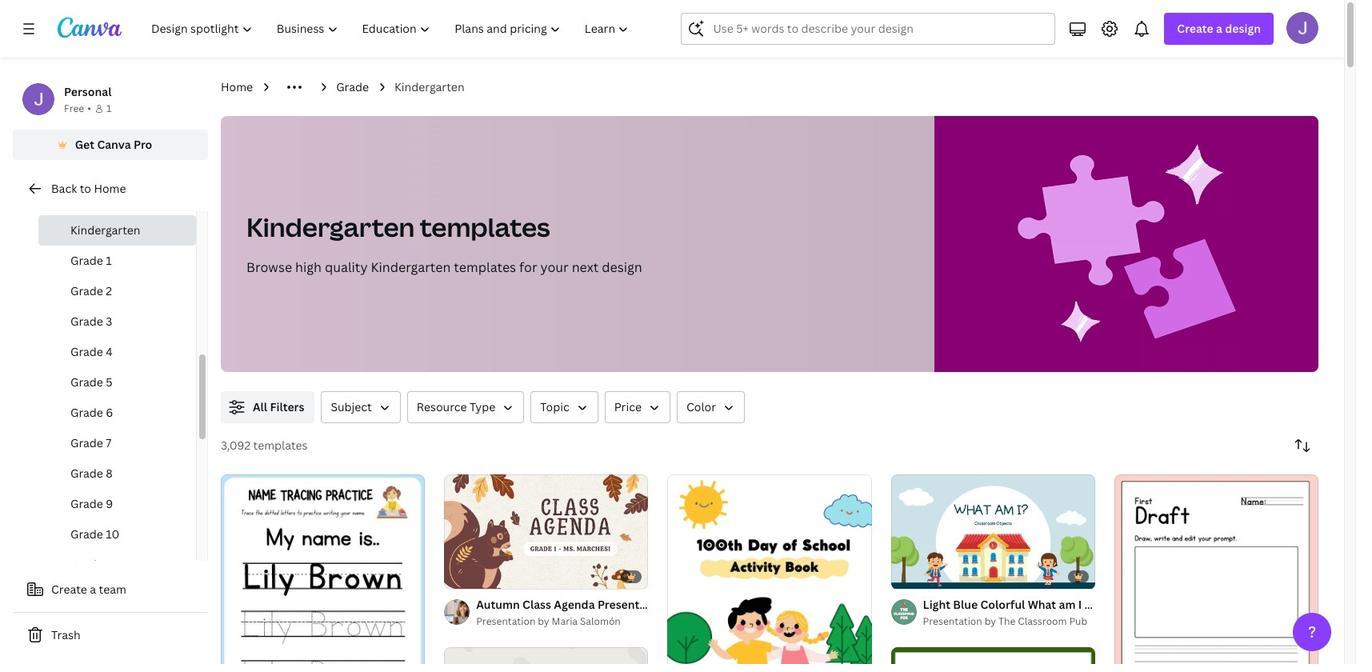 Task type: describe. For each thing, give the bounding box(es) containing it.
classroom
[[1018, 614, 1067, 628]]

style
[[772, 597, 800, 612]]

1 for 1 of 14
[[455, 570, 460, 582]]

filters
[[270, 399, 304, 414]]

grade 4 link
[[38, 337, 196, 367]]

pro
[[134, 137, 152, 152]]

Search search field
[[713, 14, 1045, 44]]

canva
[[97, 137, 131, 152]]

create for create a design
[[1177, 21, 1213, 36]]

type
[[470, 399, 495, 414]]

to
[[80, 181, 91, 196]]

2 horizontal spatial presentation
[[923, 614, 982, 628]]

personal
[[64, 84, 112, 99]]

your
[[540, 258, 569, 276]]

1 of 14 link
[[444, 474, 648, 589]]

color
[[686, 399, 716, 414]]

all filters button
[[221, 391, 315, 423]]

kindergarten templates
[[246, 210, 550, 244]]

trash link
[[13, 619, 208, 651]]

grade 3 link
[[38, 306, 196, 337]]

3,092
[[221, 438, 251, 453]]

6
[[106, 405, 113, 420]]

7
[[106, 435, 111, 450]]

0 horizontal spatial home
[[94, 181, 126, 196]]

0 vertical spatial home
[[221, 79, 253, 94]]

class
[[523, 597, 551, 612]]

colorful
[[684, 597, 728, 612]]

all
[[253, 399, 267, 414]]

1 horizontal spatial presentation
[[598, 597, 668, 612]]

free
[[64, 102, 84, 115]]

grade 9
[[70, 496, 113, 511]]

browse high quality kindergarten templates for your next design
[[246, 258, 642, 276]]

resource type
[[417, 399, 495, 414]]

green cute 100th day of school activity book image
[[668, 475, 872, 664]]

•
[[87, 102, 91, 115]]

grade 5 link
[[38, 367, 196, 398]]

salomón
[[580, 614, 621, 628]]

kindergarten down top level navigation element on the top
[[394, 79, 464, 94]]

kindergarten down kindergarten templates
[[371, 258, 451, 276]]

grade 9 link
[[38, 489, 196, 519]]

pre-
[[70, 192, 93, 207]]

grade for grade 6
[[70, 405, 103, 420]]

grade 4
[[70, 344, 113, 359]]

Sort by button
[[1286, 430, 1318, 462]]

subject
[[331, 399, 372, 414]]

jacob simon image
[[1286, 12, 1318, 44]]

grade 7
[[70, 435, 111, 450]]

grade for grade 2
[[70, 283, 103, 298]]

grade 11 link
[[38, 550, 196, 580]]

team
[[99, 582, 126, 597]]

grade 2 link
[[38, 276, 196, 306]]

primary publishing writing printable worksheets blush and simple image
[[1114, 474, 1318, 664]]

3
[[106, 314, 112, 329]]

green fun apple math worksheet image
[[891, 647, 1095, 664]]

17
[[920, 570, 929, 582]]

9
[[106, 496, 113, 511]]

light blue colorful what am i classroom objects quiz presentation image
[[891, 474, 1095, 589]]

grade 8
[[70, 466, 113, 481]]

maria
[[552, 614, 578, 628]]

playful
[[731, 597, 769, 612]]

of for presentation by maria salomón
[[462, 570, 471, 582]]

school
[[93, 192, 129, 207]]

get
[[75, 137, 94, 152]]

create a design
[[1177, 21, 1261, 36]]

grade 7 link
[[38, 428, 196, 458]]

templates for kindergarten templates
[[420, 210, 550, 244]]

5
[[106, 374, 113, 390]]

grade for grade 5
[[70, 374, 103, 390]]

autumn class agenda presentation in colorful playful style link
[[476, 596, 800, 614]]

back
[[51, 181, 77, 196]]

topic button
[[531, 391, 598, 423]]

back to home
[[51, 181, 126, 196]]

agenda
[[554, 597, 595, 612]]

1 of 14
[[455, 570, 483, 582]]

presentation by maria salomón link
[[476, 614, 648, 630]]

pre-school link
[[38, 185, 196, 215]]

trash
[[51, 627, 81, 642]]

back to home link
[[13, 173, 208, 205]]

top level navigation element
[[141, 13, 643, 45]]

presentation by the classroom pub
[[923, 614, 1087, 628]]

11
[[106, 557, 118, 572]]

design inside dropdown button
[[1225, 21, 1261, 36]]

autumn class agenda presentation in colorful playful style image
[[444, 474, 648, 589]]

create a team button
[[13, 574, 208, 606]]



Task type: locate. For each thing, give the bounding box(es) containing it.
1 horizontal spatial design
[[1225, 21, 1261, 36]]

for
[[519, 258, 537, 276]]

create a design button
[[1164, 13, 1274, 45]]

grade left 4
[[70, 344, 103, 359]]

0 horizontal spatial by
[[538, 614, 549, 628]]

the
[[998, 614, 1016, 628]]

1 vertical spatial home
[[94, 181, 126, 196]]

0 vertical spatial templates
[[420, 210, 550, 244]]

1 vertical spatial templates
[[454, 258, 516, 276]]

1 for 1 of 17
[[902, 570, 907, 582]]

autumn class agenda presentation in colorful playful style presentation by maria salomón
[[476, 597, 800, 628]]

all filters
[[253, 399, 304, 414]]

1 horizontal spatial a
[[1216, 21, 1222, 36]]

grade 1
[[70, 253, 112, 268]]

grade for grade 8
[[70, 466, 103, 481]]

templates left 'for' in the left of the page
[[454, 258, 516, 276]]

grade 1 link
[[38, 246, 196, 276]]

grade for grade 1
[[70, 253, 103, 268]]

grade for grade 11
[[70, 557, 103, 572]]

1 of 17
[[902, 570, 929, 582]]

1
[[106, 102, 111, 115], [106, 253, 112, 268], [455, 570, 460, 582], [902, 570, 907, 582]]

2
[[106, 283, 112, 298]]

templates
[[420, 210, 550, 244], [454, 258, 516, 276], [253, 438, 308, 453]]

create inside dropdown button
[[1177, 21, 1213, 36]]

grade left 2
[[70, 283, 103, 298]]

0 horizontal spatial a
[[90, 582, 96, 597]]

a inside dropdown button
[[1216, 21, 1222, 36]]

topic
[[540, 399, 569, 414]]

1 horizontal spatial create
[[1177, 21, 1213, 36]]

browse
[[246, 258, 292, 276]]

design right next
[[602, 258, 642, 276]]

grade left 6
[[70, 405, 103, 420]]

grade 3
[[70, 314, 112, 329]]

grade up the 'create a team'
[[70, 557, 103, 572]]

of left 14
[[462, 570, 471, 582]]

grade left 10
[[70, 526, 103, 542]]

create inside button
[[51, 582, 87, 597]]

presentation
[[598, 597, 668, 612], [476, 614, 536, 628], [923, 614, 982, 628]]

by left the
[[985, 614, 996, 628]]

grade 11
[[70, 557, 118, 572]]

0 vertical spatial design
[[1225, 21, 1261, 36]]

grade left 7 on the bottom left of the page
[[70, 435, 103, 450]]

of left "17"
[[909, 570, 918, 582]]

of for presentation by the classroom pub
[[909, 570, 918, 582]]

grade 2
[[70, 283, 112, 298]]

1 left 14
[[455, 570, 460, 582]]

grade 6
[[70, 405, 113, 420]]

kindergarten up quality
[[246, 210, 415, 244]]

grade left 5
[[70, 374, 103, 390]]

free •
[[64, 102, 91, 115]]

0 horizontal spatial of
[[462, 570, 471, 582]]

2 by from the left
[[985, 614, 996, 628]]

3,092 templates
[[221, 438, 308, 453]]

by inside autumn class agenda presentation in colorful playful style presentation by maria salomón
[[538, 614, 549, 628]]

pub
[[1069, 614, 1087, 628]]

grade 10
[[70, 526, 120, 542]]

design left jacob simon image
[[1225, 21, 1261, 36]]

1 horizontal spatial home
[[221, 79, 253, 94]]

by down class
[[538, 614, 549, 628]]

0 horizontal spatial presentation
[[476, 614, 536, 628]]

grade for grade 10
[[70, 526, 103, 542]]

kindergarten
[[394, 79, 464, 94], [246, 210, 415, 244], [70, 222, 140, 238], [371, 258, 451, 276]]

grade 10 link
[[38, 519, 196, 550]]

home
[[221, 79, 253, 94], [94, 181, 126, 196]]

of
[[462, 570, 471, 582], [909, 570, 918, 582]]

grade for grade 9
[[70, 496, 103, 511]]

blue minimalist name tracing practice worksheet image
[[221, 475, 425, 664]]

1 vertical spatial design
[[602, 258, 642, 276]]

home link
[[221, 78, 253, 96]]

1 horizontal spatial of
[[909, 570, 918, 582]]

1 by from the left
[[538, 614, 549, 628]]

presentation by the classroom pub link
[[923, 614, 1095, 630]]

0 vertical spatial create
[[1177, 21, 1213, 36]]

quality
[[325, 258, 368, 276]]

1 vertical spatial a
[[90, 582, 96, 597]]

1 right •
[[106, 102, 111, 115]]

1 horizontal spatial by
[[985, 614, 996, 628]]

grade left 3 at the top left
[[70, 314, 103, 329]]

grade inside 'link'
[[70, 283, 103, 298]]

price button
[[605, 391, 670, 423]]

8
[[106, 466, 113, 481]]

0 horizontal spatial design
[[602, 258, 642, 276]]

2 vertical spatial templates
[[253, 438, 308, 453]]

templates for 3,092 templates
[[253, 438, 308, 453]]

create for create a team
[[51, 582, 87, 597]]

color button
[[677, 391, 745, 423]]

resource
[[417, 399, 467, 414]]

1 of from the left
[[462, 570, 471, 582]]

pre-school
[[70, 192, 129, 207]]

grade
[[336, 79, 369, 94], [70, 253, 103, 268], [70, 283, 103, 298], [70, 314, 103, 329], [70, 344, 103, 359], [70, 374, 103, 390], [70, 405, 103, 420], [70, 435, 103, 450], [70, 466, 103, 481], [70, 496, 103, 511], [70, 526, 103, 542], [70, 557, 103, 572]]

grade 5
[[70, 374, 113, 390]]

templates down all filters
[[253, 438, 308, 453]]

14
[[473, 570, 483, 582]]

1 for 1
[[106, 102, 111, 115]]

get canva pro button
[[13, 130, 208, 160]]

grade for grade 3
[[70, 314, 103, 329]]

10
[[106, 526, 120, 542]]

1 vertical spatial create
[[51, 582, 87, 597]]

price
[[614, 399, 642, 414]]

grade for grade 4
[[70, 344, 103, 359]]

design
[[1225, 21, 1261, 36], [602, 258, 642, 276]]

a
[[1216, 21, 1222, 36], [90, 582, 96, 597]]

1 left "17"
[[902, 570, 907, 582]]

high
[[295, 258, 322, 276]]

a inside button
[[90, 582, 96, 597]]

presentation up salomón
[[598, 597, 668, 612]]

1 of 17 link
[[891, 474, 1095, 589]]

in
[[670, 597, 681, 612]]

kindergarten down school
[[70, 222, 140, 238]]

grade for grade 7
[[70, 435, 103, 450]]

0 horizontal spatial create
[[51, 582, 87, 597]]

get canva pro
[[75, 137, 152, 152]]

create a team
[[51, 582, 126, 597]]

None search field
[[681, 13, 1056, 45]]

templates up "browse high quality kindergarten templates for your next design"
[[420, 210, 550, 244]]

a for design
[[1216, 21, 1222, 36]]

grade down top level navigation element on the top
[[336, 79, 369, 94]]

subject button
[[321, 391, 401, 423]]

autumn
[[476, 597, 520, 612]]

presentation down the autumn
[[476, 614, 536, 628]]

create
[[1177, 21, 1213, 36], [51, 582, 87, 597]]

monsters class agenda presentation in colorful playful style image
[[444, 647, 648, 664]]

2 of from the left
[[909, 570, 918, 582]]

grade 6 link
[[38, 398, 196, 428]]

grade 8 link
[[38, 458, 196, 489]]

a for team
[[90, 582, 96, 597]]

grade left 8
[[70, 466, 103, 481]]

resource type button
[[407, 391, 524, 423]]

0 vertical spatial a
[[1216, 21, 1222, 36]]

1 up 2
[[106, 253, 112, 268]]

by
[[538, 614, 549, 628], [985, 614, 996, 628]]

grade for grade
[[336, 79, 369, 94]]

presentation up green fun apple math worksheet 'image'
[[923, 614, 982, 628]]

grade left 9
[[70, 496, 103, 511]]

grade up grade 2
[[70, 253, 103, 268]]



Task type: vqa. For each thing, say whether or not it's contained in the screenshot.
'3'
yes



